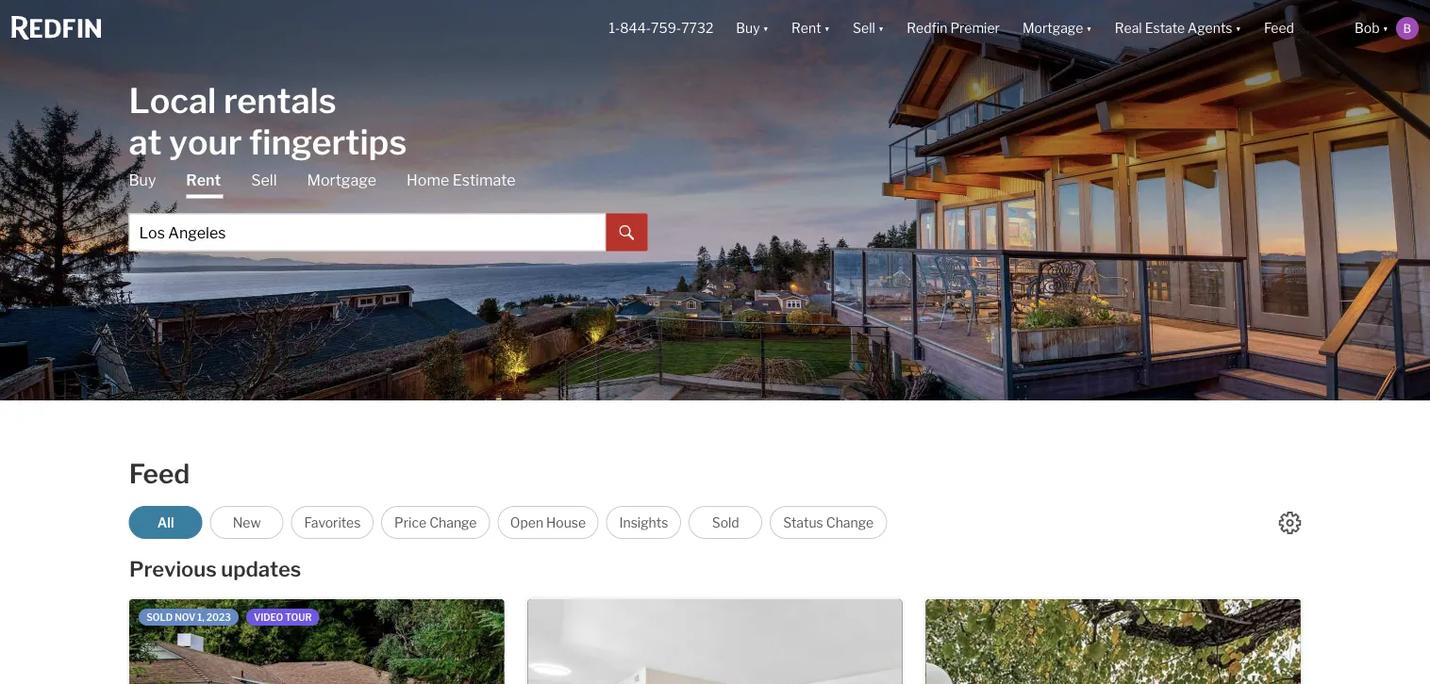 Task type: vqa. For each thing, say whether or not it's contained in the screenshot.
Mortgage within dropdown button
yes



Task type: describe. For each thing, give the bounding box(es) containing it.
all
[[157, 515, 174, 531]]

Open House radio
[[498, 507, 599, 540]]

All radio
[[129, 507, 203, 540]]

feed inside the feed button
[[1264, 20, 1294, 36]]

local
[[129, 80, 216, 121]]

2 photo of 4046 alta mesa dr, studio city, ca 91604 image from the left
[[504, 600, 879, 685]]

nov
[[175, 612, 196, 624]]

redfin premier button
[[896, 0, 1011, 57]]

2 photo of 20224 sherman way #6, winnetka, ca 91306 image from the left
[[1301, 600, 1430, 685]]

rentals
[[223, 80, 337, 121]]

▾ for bob ▾
[[1383, 20, 1389, 36]]

rent for rent ▾
[[792, 20, 821, 36]]

status change
[[783, 515, 874, 531]]

redfin
[[907, 20, 948, 36]]

estimate
[[453, 171, 516, 190]]

rent ▾ button
[[780, 0, 842, 57]]

759-
[[651, 20, 681, 36]]

5 ▾ from the left
[[1236, 20, 1242, 36]]

bob
[[1355, 20, 1380, 36]]

sold
[[712, 515, 739, 531]]

Sold radio
[[689, 507, 763, 540]]

buy ▾
[[736, 20, 769, 36]]

▾ for rent ▾
[[824, 20, 830, 36]]

open
[[510, 515, 544, 531]]

rent for rent
[[186, 171, 221, 190]]

previous updates
[[129, 557, 301, 583]]

mortgage for mortgage
[[307, 171, 377, 190]]

sell ▾ button
[[853, 0, 884, 57]]

buy link
[[129, 170, 156, 191]]

home estimate link
[[407, 170, 516, 191]]

1-
[[609, 20, 620, 36]]

2023
[[206, 612, 231, 624]]

feed button
[[1253, 0, 1344, 57]]

844-
[[620, 20, 651, 36]]

buy ▾ button
[[736, 0, 769, 57]]

buy for buy
[[129, 171, 156, 190]]

City, Address, School, Building, ZIP search field
[[129, 214, 606, 251]]

sold
[[146, 612, 173, 624]]

1,
[[197, 612, 204, 624]]

Favorites radio
[[291, 507, 374, 540]]

sell link
[[251, 170, 277, 191]]

real estate agents ▾
[[1115, 20, 1242, 36]]

buy for buy ▾
[[736, 20, 760, 36]]

▾ for sell ▾
[[878, 20, 884, 36]]

sell ▾ button
[[842, 0, 896, 57]]

sell for sell
[[251, 171, 277, 190]]

at
[[129, 121, 162, 163]]

bob ▾
[[1355, 20, 1389, 36]]

mortgage ▾ button
[[1023, 0, 1092, 57]]

▾ for mortgage ▾
[[1086, 20, 1092, 36]]

2 photo of 23677 park capri #20, calabasas, ca 91302 image from the left
[[902, 600, 1277, 685]]

tab list containing buy
[[129, 170, 648, 251]]

price
[[394, 515, 427, 531]]

local rentals at your fingertips
[[129, 80, 407, 163]]

rent link
[[186, 170, 221, 199]]

sold nov 1, 2023
[[146, 612, 231, 624]]



Task type: locate. For each thing, give the bounding box(es) containing it.
1 vertical spatial buy
[[129, 171, 156, 190]]

rent right buy ▾
[[792, 20, 821, 36]]

insights
[[619, 515, 668, 531]]

price change
[[394, 515, 477, 531]]

1 vertical spatial sell
[[251, 171, 277, 190]]

7732
[[681, 20, 714, 36]]

0 horizontal spatial sell
[[251, 171, 277, 190]]

change
[[429, 515, 477, 531], [826, 515, 874, 531]]

home estimate
[[407, 171, 516, 190]]

▾ left rent ▾ at the top of the page
[[763, 20, 769, 36]]

previous
[[129, 557, 217, 583]]

0 vertical spatial buy
[[736, 20, 760, 36]]

6 ▾ from the left
[[1383, 20, 1389, 36]]

▾ for buy ▾
[[763, 20, 769, 36]]

photo of 23677 park capri #20, calabasas, ca 91302 image
[[528, 600, 903, 685], [902, 600, 1277, 685]]

open house
[[510, 515, 586, 531]]

option group
[[129, 507, 887, 540]]

change for status change
[[826, 515, 874, 531]]

4 ▾ from the left
[[1086, 20, 1092, 36]]

rent inside dropdown button
[[792, 20, 821, 36]]

photo of 4046 alta mesa dr, studio city, ca 91604 image
[[129, 600, 504, 685], [504, 600, 879, 685]]

mortgage link
[[307, 170, 377, 191]]

mortgage ▾
[[1023, 20, 1092, 36]]

1 photo of 4046 alta mesa dr, studio city, ca 91604 image from the left
[[129, 600, 504, 685]]

▾ left the redfin
[[878, 20, 884, 36]]

sell ▾
[[853, 20, 884, 36]]

buy inside dropdown button
[[736, 20, 760, 36]]

Status Change radio
[[770, 507, 887, 540]]

0 horizontal spatial mortgage
[[307, 171, 377, 190]]

Insights radio
[[606, 507, 681, 540]]

sell down local rentals at your fingertips
[[251, 171, 277, 190]]

▾ right agents
[[1236, 20, 1242, 36]]

rent inside tab list
[[186, 171, 221, 190]]

video tour
[[254, 612, 312, 624]]

rent
[[792, 20, 821, 36], [186, 171, 221, 190]]

house
[[546, 515, 586, 531]]

status
[[783, 515, 823, 531]]

mortgage inside tab list
[[307, 171, 377, 190]]

1 vertical spatial mortgage
[[307, 171, 377, 190]]

submit search image
[[619, 226, 634, 241]]

sell inside tab list
[[251, 171, 277, 190]]

redfin premier
[[907, 20, 1000, 36]]

option group containing all
[[129, 507, 887, 540]]

user photo image
[[1396, 17, 1419, 40]]

3 ▾ from the left
[[878, 20, 884, 36]]

tab list
[[129, 170, 648, 251]]

mortgage left real
[[1023, 20, 1083, 36]]

mortgage ▾ button
[[1011, 0, 1104, 57]]

1 ▾ from the left
[[763, 20, 769, 36]]

1 horizontal spatial sell
[[853, 20, 875, 36]]

buy
[[736, 20, 760, 36], [129, 171, 156, 190]]

1-844-759-7732 link
[[609, 20, 714, 36]]

buy ▾ button
[[725, 0, 780, 57]]

1 horizontal spatial buy
[[736, 20, 760, 36]]

mortgage inside dropdown button
[[1023, 20, 1083, 36]]

▾ left sell ▾
[[824, 20, 830, 36]]

video
[[254, 612, 283, 624]]

1 horizontal spatial mortgage
[[1023, 20, 1083, 36]]

sell for sell ▾
[[853, 20, 875, 36]]

0 vertical spatial mortgage
[[1023, 20, 1083, 36]]

1 horizontal spatial feed
[[1264, 20, 1294, 36]]

1 horizontal spatial rent
[[792, 20, 821, 36]]

mortgage
[[1023, 20, 1083, 36], [307, 171, 377, 190]]

0 horizontal spatial rent
[[186, 171, 221, 190]]

buy inside tab list
[[129, 171, 156, 190]]

▾ right bob
[[1383, 20, 1389, 36]]

0 vertical spatial feed
[[1264, 20, 1294, 36]]

feed up all
[[129, 459, 190, 491]]

updates
[[221, 557, 301, 583]]

rent down the your
[[186, 171, 221, 190]]

1-844-759-7732
[[609, 20, 714, 36]]

sell right rent ▾ at the top of the page
[[853, 20, 875, 36]]

real estate agents ▾ button
[[1104, 0, 1253, 57]]

new
[[233, 515, 261, 531]]

fingertips
[[249, 121, 407, 163]]

your
[[169, 121, 242, 163]]

buy down "at"
[[129, 171, 156, 190]]

0 horizontal spatial change
[[429, 515, 477, 531]]

sell inside dropdown button
[[853, 20, 875, 36]]

1 vertical spatial rent
[[186, 171, 221, 190]]

rent ▾ button
[[792, 0, 830, 57]]

real estate agents ▾ link
[[1115, 0, 1242, 57]]

1 vertical spatial feed
[[129, 459, 190, 491]]

1 photo of 20224 sherman way #6, winnetka, ca 91306 image from the left
[[926, 600, 1301, 685]]

mortgage for mortgage ▾
[[1023, 20, 1083, 36]]

feed
[[1264, 20, 1294, 36], [129, 459, 190, 491]]

tour
[[285, 612, 312, 624]]

New radio
[[210, 507, 284, 540]]

favorites
[[304, 515, 361, 531]]

0 vertical spatial rent
[[792, 20, 821, 36]]

photo of 20224 sherman way #6, winnetka, ca 91306 image
[[926, 600, 1301, 685], [1301, 600, 1430, 685]]

Price Change radio
[[381, 507, 490, 540]]

▾
[[763, 20, 769, 36], [824, 20, 830, 36], [878, 20, 884, 36], [1086, 20, 1092, 36], [1236, 20, 1242, 36], [1383, 20, 1389, 36]]

0 horizontal spatial buy
[[129, 171, 156, 190]]

1 horizontal spatial change
[[826, 515, 874, 531]]

1 change from the left
[[429, 515, 477, 531]]

real
[[1115, 20, 1142, 36]]

change right price in the left bottom of the page
[[429, 515, 477, 531]]

sell
[[853, 20, 875, 36], [251, 171, 277, 190]]

mortgage down fingertips
[[307, 171, 377, 190]]

rent ▾
[[792, 20, 830, 36]]

change right the status
[[826, 515, 874, 531]]

2 change from the left
[[826, 515, 874, 531]]

change for price change
[[429, 515, 477, 531]]

home
[[407, 171, 449, 190]]

agents
[[1188, 20, 1233, 36]]

feed right agents
[[1264, 20, 1294, 36]]

▾ left real
[[1086, 20, 1092, 36]]

2 ▾ from the left
[[824, 20, 830, 36]]

1 photo of 23677 park capri #20, calabasas, ca 91302 image from the left
[[528, 600, 903, 685]]

0 horizontal spatial feed
[[129, 459, 190, 491]]

estate
[[1145, 20, 1185, 36]]

buy right 7732
[[736, 20, 760, 36]]

0 vertical spatial sell
[[853, 20, 875, 36]]

premier
[[950, 20, 1000, 36]]



